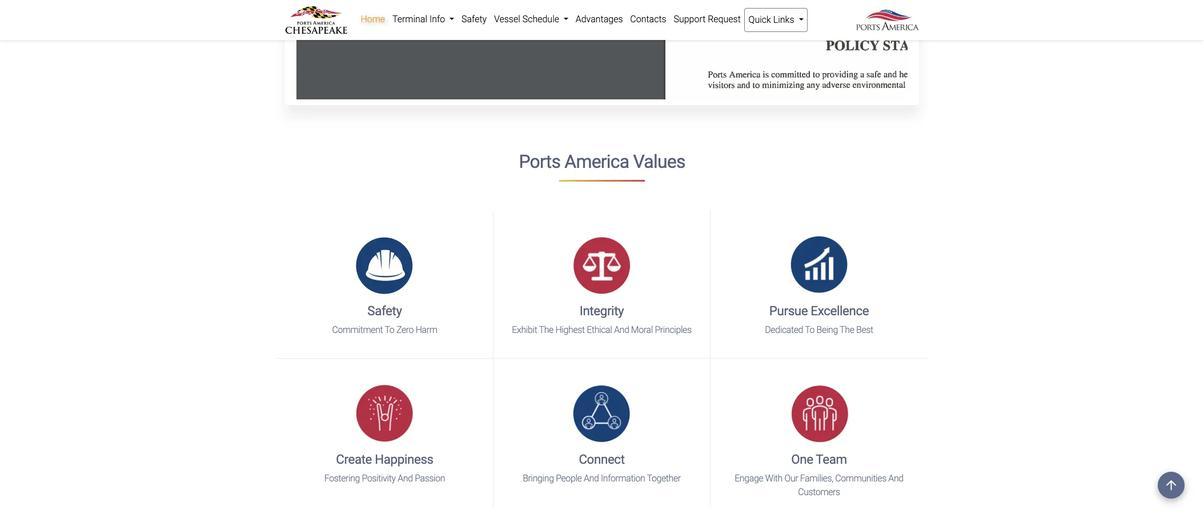 Task type: vqa. For each thing, say whether or not it's contained in the screenshot.
Container
no



Task type: describe. For each thing, give the bounding box(es) containing it.
1 horizontal spatial safety
[[462, 14, 487, 25]]

with
[[766, 473, 783, 484]]

exhibit
[[512, 325, 537, 335]]

integrity
[[580, 304, 624, 318]]

terminal info
[[393, 14, 448, 25]]

terminal
[[393, 14, 428, 25]]

team
[[816, 452, 848, 467]]

vessel
[[494, 14, 521, 25]]

quick links
[[749, 14, 797, 25]]

and inside engage with our families, communities  and customers
[[889, 473, 904, 484]]

to for safety
[[385, 325, 395, 335]]

links
[[774, 14, 795, 25]]

schedule
[[523, 14, 560, 25]]

2 the from the left
[[840, 325, 855, 335]]

values
[[634, 151, 686, 172]]

ports america values main content
[[277, 0, 928, 508]]

engage
[[735, 473, 764, 484]]

and left moral
[[614, 325, 630, 335]]

1 the from the left
[[539, 325, 554, 335]]

advantages link
[[572, 8, 627, 31]]

principles
[[655, 325, 692, 335]]

ports america values
[[519, 151, 686, 172]]

fostering positivity and passion
[[325, 473, 445, 484]]

support request link
[[670, 8, 745, 31]]

request
[[708, 14, 741, 25]]

support
[[674, 14, 706, 25]]

safety inside ports america values main content
[[368, 304, 402, 318]]

best
[[857, 325, 874, 335]]

bringing
[[523, 473, 554, 484]]

go to top image
[[1159, 472, 1185, 499]]

one team
[[792, 452, 848, 467]]

safety link
[[458, 8, 491, 31]]

our
[[785, 473, 799, 484]]

commitment to zero harm
[[332, 325, 438, 335]]

families,
[[801, 473, 834, 484]]

contacts link
[[627, 8, 670, 31]]

positivity
[[362, 473, 396, 484]]

and down happiness
[[398, 473, 413, 484]]



Task type: locate. For each thing, give the bounding box(es) containing it.
to for pursue excellence
[[805, 325, 815, 335]]

customers
[[799, 487, 841, 498]]

0 vertical spatial safety
[[462, 14, 487, 25]]

bringing people and information together
[[523, 473, 681, 484]]

terminal info link
[[389, 8, 458, 31]]

fostering
[[325, 473, 360, 484]]

safety up the commitment to zero harm
[[368, 304, 402, 318]]

happiness
[[375, 452, 434, 467]]

to left zero
[[385, 325, 395, 335]]

0 horizontal spatial to
[[385, 325, 395, 335]]

exhibit the highest ethical and moral principles
[[512, 325, 692, 335]]

and down connect
[[584, 473, 599, 484]]

contacts
[[631, 14, 667, 25]]

1 horizontal spatial the
[[840, 325, 855, 335]]

zero
[[397, 325, 414, 335]]

and
[[614, 325, 630, 335], [398, 473, 413, 484], [584, 473, 599, 484], [889, 473, 904, 484]]

moral
[[632, 325, 653, 335]]

home
[[361, 14, 385, 25]]

to
[[385, 325, 395, 335], [805, 325, 815, 335]]

safety left "vessel" on the left of page
[[462, 14, 487, 25]]

passion
[[415, 473, 445, 484]]

create happiness
[[336, 452, 434, 467]]

0 horizontal spatial the
[[539, 325, 554, 335]]

ports
[[519, 151, 561, 172]]

to left being
[[805, 325, 815, 335]]

pursue excellence
[[770, 304, 870, 318]]

quick
[[749, 14, 772, 25]]

dedicated to being the best
[[765, 325, 874, 335]]

information
[[601, 473, 646, 484]]

1 vertical spatial safety
[[368, 304, 402, 318]]

commitment
[[332, 325, 383, 335]]

harm
[[416, 325, 438, 335]]

being
[[817, 325, 838, 335]]

0 horizontal spatial safety
[[368, 304, 402, 318]]

connect
[[579, 452, 625, 467]]

people
[[556, 473, 582, 484]]

the left best
[[840, 325, 855, 335]]

advantages
[[576, 14, 623, 25]]

support request
[[674, 14, 741, 25]]

one
[[792, 452, 814, 467]]

1 horizontal spatial to
[[805, 325, 815, 335]]

and right the communities
[[889, 473, 904, 484]]

together
[[647, 473, 681, 484]]

highest
[[556, 325, 585, 335]]

safety
[[462, 14, 487, 25], [368, 304, 402, 318]]

home link
[[357, 8, 389, 31]]

the right exhibit on the left bottom
[[539, 325, 554, 335]]

excellence
[[811, 304, 870, 318]]

2 to from the left
[[805, 325, 815, 335]]

vessel schedule link
[[491, 8, 572, 31]]

quick links link
[[745, 8, 808, 32]]

pursue
[[770, 304, 808, 318]]

communities
[[836, 473, 887, 484]]

engage with our families, communities  and customers
[[735, 473, 904, 498]]

the
[[539, 325, 554, 335], [840, 325, 855, 335]]

info
[[430, 14, 445, 25]]

vessel schedule
[[494, 14, 562, 25]]

1 to from the left
[[385, 325, 395, 335]]

ethical
[[587, 325, 612, 335]]

create
[[336, 452, 372, 467]]

dedicated
[[765, 325, 804, 335]]

america
[[565, 151, 630, 172]]



